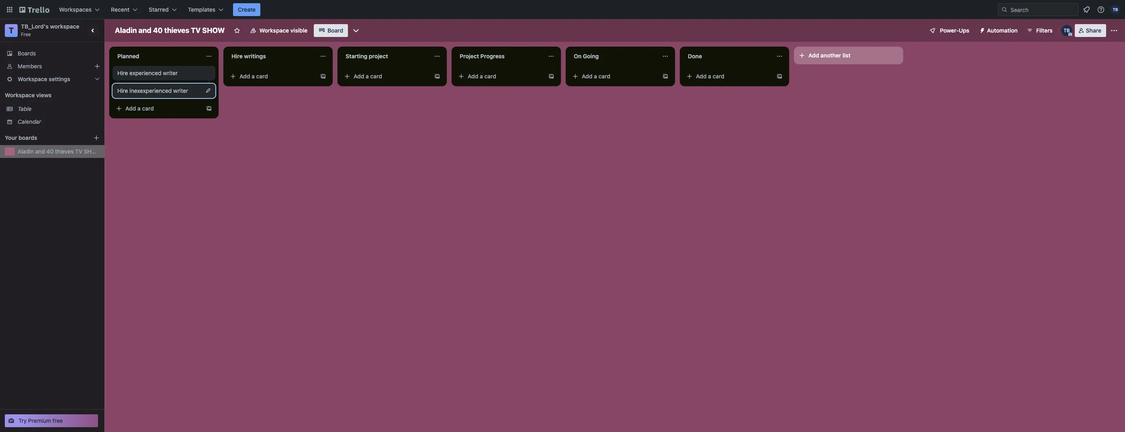 Task type: vqa. For each thing, say whether or not it's contained in the screenshot.
experienced
yes



Task type: locate. For each thing, give the bounding box(es) containing it.
back to home image
[[19, 3, 49, 16]]

a for going
[[594, 73, 597, 80]]

add down inexexperienced
[[125, 105, 136, 112]]

workspace views
[[5, 92, 51, 98]]

hire inside "link"
[[117, 70, 128, 76]]

0 vertical spatial 40
[[153, 26, 163, 35]]

1 horizontal spatial aladin
[[115, 26, 137, 35]]

workspace up "table"
[[5, 92, 35, 98]]

0 horizontal spatial create from template… image
[[434, 73, 440, 80]]

create from template… image for done
[[776, 73, 783, 80]]

thieves
[[164, 26, 189, 35], [55, 148, 74, 155]]

1 vertical spatial show
[[84, 148, 101, 155]]

workspace
[[259, 27, 289, 34], [18, 76, 47, 82], [5, 92, 35, 98]]

add a card down the done
[[696, 73, 725, 80]]

starred button
[[144, 3, 182, 16]]

1 horizontal spatial and
[[138, 26, 151, 35]]

t
[[9, 26, 14, 35]]

experienced
[[129, 70, 161, 76]]

a down done 'text field'
[[708, 73, 711, 80]]

show inside aladin and 40 thieves tv show link
[[84, 148, 101, 155]]

workspace settings
[[18, 76, 70, 82]]

1 horizontal spatial 40
[[153, 26, 163, 35]]

show
[[202, 26, 225, 35], [84, 148, 101, 155]]

card down done 'text field'
[[713, 73, 725, 80]]

a for project
[[366, 73, 369, 80]]

and
[[138, 26, 151, 35], [35, 148, 45, 155]]

On Going text field
[[569, 50, 657, 63]]

card down 'writings'
[[256, 73, 268, 80]]

edit card image
[[205, 87, 211, 94]]

a down project progress
[[480, 73, 483, 80]]

calendar
[[18, 118, 41, 125]]

power-ups
[[940, 27, 970, 34]]

writer inside hire experienced writer "link"
[[163, 70, 178, 76]]

aladin inside aladin and 40 thieves tv show link
[[18, 148, 34, 155]]

add
[[809, 52, 819, 59], [240, 73, 250, 80], [354, 73, 364, 80], [468, 73, 478, 80], [582, 73, 593, 80], [696, 73, 707, 80], [125, 105, 136, 112]]

0 vertical spatial workspace
[[259, 27, 289, 34]]

create from template… image
[[320, 73, 326, 80], [548, 73, 555, 80], [662, 73, 669, 80], [206, 105, 212, 112]]

0 vertical spatial hire
[[231, 53, 243, 59]]

show down templates popup button
[[202, 26, 225, 35]]

workspace inside button
[[259, 27, 289, 34]]

show inside board name text box
[[202, 26, 225, 35]]

0 horizontal spatial aladin
[[18, 148, 34, 155]]

add a card down project progress
[[468, 73, 496, 80]]

add a card button
[[227, 70, 317, 83], [341, 70, 431, 83], [455, 70, 545, 83], [569, 70, 659, 83], [683, 70, 773, 83], [113, 102, 203, 115]]

1 vertical spatial workspace
[[18, 76, 47, 82]]

this member is an admin of this board. image
[[1068, 33, 1072, 36]]

add a card down 'writings'
[[240, 73, 268, 80]]

boards link
[[0, 47, 104, 60]]

create from template… image
[[434, 73, 440, 80], [776, 73, 783, 80]]

power-ups button
[[924, 24, 974, 37]]

aladin down recent dropdown button at left
[[115, 26, 137, 35]]

Search field
[[1008, 4, 1078, 16]]

sm image
[[976, 24, 987, 35]]

writer inside the 'hire inexexperienced writer' link
[[173, 87, 188, 94]]

share
[[1086, 27, 1102, 34]]

0 vertical spatial writer
[[163, 70, 178, 76]]

table link
[[18, 105, 100, 113]]

tv down calendar "link"
[[75, 148, 82, 155]]

1 vertical spatial thieves
[[55, 148, 74, 155]]

workspace down members
[[18, 76, 47, 82]]

thieves down starred 'dropdown button'
[[164, 26, 189, 35]]

1 horizontal spatial thieves
[[164, 26, 189, 35]]

1 vertical spatial hire
[[117, 70, 128, 76]]

premium
[[28, 417, 51, 424]]

power-
[[940, 27, 959, 34]]

workspace
[[50, 23, 79, 30]]

1 vertical spatial tv
[[75, 148, 82, 155]]

add a card button for writings
[[227, 70, 317, 83]]

add down starting
[[354, 73, 364, 80]]

starred
[[149, 6, 169, 13]]

hire
[[231, 53, 243, 59], [117, 70, 128, 76], [117, 87, 128, 94]]

40 down your boards with 1 items element
[[46, 148, 54, 155]]

add a card down going
[[582, 73, 610, 80]]

40 inside board name text box
[[153, 26, 163, 35]]

aladin and 40 thieves tv show down your boards with 1 items element
[[18, 148, 101, 155]]

project
[[460, 53, 479, 59]]

0 vertical spatial aladin and 40 thieves tv show
[[115, 26, 225, 35]]

add down hire writings at the left of page
[[240, 73, 250, 80]]

1 horizontal spatial show
[[202, 26, 225, 35]]

1 vertical spatial aladin and 40 thieves tv show
[[18, 148, 101, 155]]

writer up the 'hire inexexperienced writer' link
[[163, 70, 178, 76]]

tv down templates
[[191, 26, 201, 35]]

1 horizontal spatial create from template… image
[[776, 73, 783, 80]]

writer for hire experienced writer
[[163, 70, 178, 76]]

1 vertical spatial and
[[35, 148, 45, 155]]

card
[[256, 73, 268, 80], [370, 73, 382, 80], [484, 73, 496, 80], [599, 73, 610, 80], [713, 73, 725, 80], [142, 105, 154, 112]]

thieves down your boards with 1 items element
[[55, 148, 74, 155]]

create from template… image for going
[[662, 73, 669, 80]]

and down starred
[[138, 26, 151, 35]]

40
[[153, 26, 163, 35], [46, 148, 54, 155]]

writer down hire experienced writer "link"
[[173, 87, 188, 94]]

add down the done
[[696, 73, 707, 80]]

boards
[[18, 50, 36, 57]]

add a card down starting project
[[354, 73, 382, 80]]

a
[[252, 73, 255, 80], [366, 73, 369, 80], [480, 73, 483, 80], [594, 73, 597, 80], [708, 73, 711, 80], [137, 105, 141, 112]]

workspace visible
[[259, 27, 307, 34]]

on
[[574, 53, 582, 59]]

starting
[[346, 53, 367, 59]]

add down on going
[[582, 73, 593, 80]]

hire left 'writings'
[[231, 53, 243, 59]]

board link
[[314, 24, 348, 37]]

add a card button down "on going" text field
[[569, 70, 659, 83]]

a down starting project
[[366, 73, 369, 80]]

going
[[583, 53, 599, 59]]

1 vertical spatial 40
[[46, 148, 54, 155]]

card down progress
[[484, 73, 496, 80]]

0 vertical spatial tv
[[191, 26, 201, 35]]

card down project
[[370, 73, 382, 80]]

hire down planned
[[117, 70, 128, 76]]

aladin
[[115, 26, 137, 35], [18, 148, 34, 155]]

hire inside text field
[[231, 53, 243, 59]]

workspace left visible
[[259, 27, 289, 34]]

create from template… image for starting project
[[434, 73, 440, 80]]

0 horizontal spatial show
[[84, 148, 101, 155]]

add a card button down starting project text field
[[341, 70, 431, 83]]

workspace inside dropdown button
[[18, 76, 47, 82]]

workspace navigation collapse icon image
[[88, 25, 99, 36]]

done
[[688, 53, 702, 59]]

filters button
[[1024, 24, 1055, 37]]

add a card
[[240, 73, 268, 80], [354, 73, 382, 80], [468, 73, 496, 80], [582, 73, 610, 80], [696, 73, 725, 80], [125, 105, 154, 112]]

workspace for workspace visible
[[259, 27, 289, 34]]

inexexperienced
[[129, 87, 172, 94]]

0 horizontal spatial thieves
[[55, 148, 74, 155]]

a down going
[[594, 73, 597, 80]]

add another list
[[809, 52, 851, 59]]

2 create from template… image from the left
[[776, 73, 783, 80]]

aladin and 40 thieves tv show down starred 'dropdown button'
[[115, 26, 225, 35]]

star or unstar board image
[[234, 27, 240, 34]]

40 down starred
[[153, 26, 163, 35]]

hire left inexexperienced
[[117, 87, 128, 94]]

tv inside board name text box
[[191, 26, 201, 35]]

show menu image
[[1110, 27, 1118, 35]]

templates button
[[183, 3, 228, 16]]

0 vertical spatial aladin
[[115, 26, 137, 35]]

customize views image
[[352, 27, 360, 35]]

add for done
[[696, 73, 707, 80]]

2 vertical spatial workspace
[[5, 92, 35, 98]]

starting project
[[346, 53, 388, 59]]

views
[[36, 92, 51, 98]]

writer for hire inexexperienced writer
[[173, 87, 188, 94]]

1 vertical spatial writer
[[173, 87, 188, 94]]

free
[[53, 417, 63, 424]]

boards
[[18, 134, 37, 141]]

0 vertical spatial and
[[138, 26, 151, 35]]

add a card for progress
[[468, 73, 496, 80]]

show down the "add board" image
[[84, 148, 101, 155]]

2 vertical spatial hire
[[117, 87, 128, 94]]

0 vertical spatial show
[[202, 26, 225, 35]]

aladin down boards
[[18, 148, 34, 155]]

a down 'writings'
[[252, 73, 255, 80]]

add down project
[[468, 73, 478, 80]]

add a card button down "hire writings" text field
[[227, 70, 317, 83]]

add a card down inexexperienced
[[125, 105, 154, 112]]

1 horizontal spatial tv
[[191, 26, 201, 35]]

writer
[[163, 70, 178, 76], [173, 87, 188, 94]]

templates
[[188, 6, 215, 13]]

1 horizontal spatial aladin and 40 thieves tv show
[[115, 26, 225, 35]]

aladin and 40 thieves tv show
[[115, 26, 225, 35], [18, 148, 101, 155]]

1 create from template… image from the left
[[434, 73, 440, 80]]

and inside board name text box
[[138, 26, 151, 35]]

planned
[[117, 53, 139, 59]]

aladin and 40 thieves tv show link
[[18, 147, 101, 156]]

add a card button down project progress text box
[[455, 70, 545, 83]]

add for starting project
[[354, 73, 364, 80]]

create from template… image for progress
[[548, 73, 555, 80]]

Hire writings text field
[[227, 50, 315, 63]]

and down your boards with 1 items element
[[35, 148, 45, 155]]

share button
[[1075, 24, 1106, 37]]

card down "on going" text field
[[599, 73, 610, 80]]

1 vertical spatial aladin
[[18, 148, 34, 155]]

0 vertical spatial thieves
[[164, 26, 189, 35]]

open information menu image
[[1097, 6, 1105, 14]]

tv
[[191, 26, 201, 35], [75, 148, 82, 155]]



Task type: describe. For each thing, give the bounding box(es) containing it.
card for writings
[[256, 73, 268, 80]]

board
[[328, 27, 343, 34]]

add a card button down hire inexexperienced writer
[[113, 102, 203, 115]]

workspace settings button
[[0, 73, 104, 86]]

your boards
[[5, 134, 37, 141]]

create button
[[233, 3, 260, 16]]

hire experienced writer link
[[117, 69, 211, 77]]

add a card for writings
[[240, 73, 268, 80]]

tb_lord (tylerblack44) image
[[1061, 25, 1073, 36]]

add for planned
[[125, 105, 136, 112]]

try premium free button
[[5, 414, 98, 427]]

project progress
[[460, 53, 505, 59]]

a for progress
[[480, 73, 483, 80]]

aladin inside board name text box
[[115, 26, 137, 35]]

tb_lord's
[[21, 23, 49, 30]]

a down inexexperienced
[[137, 105, 141, 112]]

filters
[[1036, 27, 1053, 34]]

add for on going
[[582, 73, 593, 80]]

add for hire writings
[[240, 73, 250, 80]]

workspace for workspace settings
[[18, 76, 47, 82]]

add board image
[[93, 135, 100, 141]]

ups
[[959, 27, 970, 34]]

settings
[[49, 76, 70, 82]]

Project Progress text field
[[455, 50, 543, 63]]

recent
[[111, 6, 130, 13]]

try
[[18, 417, 27, 424]]

members
[[18, 63, 42, 70]]

search image
[[1001, 6, 1008, 13]]

add left another
[[809, 52, 819, 59]]

card down inexexperienced
[[142, 105, 154, 112]]

add a card for project
[[354, 73, 382, 80]]

aladin and 40 thieves tv show inside board name text box
[[115, 26, 225, 35]]

automation button
[[976, 24, 1023, 37]]

members link
[[0, 60, 104, 73]]

add a card button for progress
[[455, 70, 545, 83]]

automation
[[987, 27, 1018, 34]]

thieves inside board name text box
[[164, 26, 189, 35]]

0 notifications image
[[1082, 5, 1092, 14]]

writings
[[244, 53, 266, 59]]

list
[[843, 52, 851, 59]]

t link
[[5, 24, 18, 37]]

your boards with 1 items element
[[5, 133, 81, 143]]

workspace for workspace views
[[5, 92, 35, 98]]

thieves inside aladin and 40 thieves tv show link
[[55, 148, 74, 155]]

recent button
[[106, 3, 142, 16]]

Board name text field
[[111, 24, 229, 37]]

tb_lord's workspace link
[[21, 23, 79, 30]]

hire writings
[[231, 53, 266, 59]]

card for project
[[370, 73, 382, 80]]

Done text field
[[683, 50, 772, 63]]

0 horizontal spatial tv
[[75, 148, 82, 155]]

try premium free
[[18, 417, 63, 424]]

project
[[369, 53, 388, 59]]

table
[[18, 105, 32, 112]]

add another list button
[[794, 47, 903, 64]]

hire inexexperienced writer
[[117, 87, 188, 94]]

hire for hire writings
[[231, 53, 243, 59]]

add a card button down done 'text field'
[[683, 70, 773, 83]]

hire inexexperienced writer link
[[117, 87, 211, 95]]

a for writings
[[252, 73, 255, 80]]

hire for hire inexexperienced writer
[[117, 87, 128, 94]]

0 horizontal spatial aladin and 40 thieves tv show
[[18, 148, 101, 155]]

workspaces button
[[54, 3, 105, 16]]

create
[[238, 6, 256, 13]]

tb_lord's workspace free
[[21, 23, 79, 37]]

add a card for going
[[582, 73, 610, 80]]

free
[[21, 31, 31, 37]]

Planned text field
[[113, 50, 201, 63]]

hire experienced writer
[[117, 70, 178, 76]]

tyler black (tylerblack44) image
[[1111, 5, 1120, 14]]

workspace visible button
[[245, 24, 312, 37]]

calendar link
[[18, 118, 100, 126]]

Starting project text field
[[341, 50, 429, 63]]

card for progress
[[484, 73, 496, 80]]

add a card button for project
[[341, 70, 431, 83]]

primary element
[[0, 0, 1125, 19]]

another
[[821, 52, 841, 59]]

add a card button for going
[[569, 70, 659, 83]]

card for going
[[599, 73, 610, 80]]

hire for hire experienced writer
[[117, 70, 128, 76]]

add for project progress
[[468, 73, 478, 80]]

0 horizontal spatial 40
[[46, 148, 54, 155]]

workspaces
[[59, 6, 92, 13]]

progress
[[481, 53, 505, 59]]

on going
[[574, 53, 599, 59]]

create from template… image for writings
[[320, 73, 326, 80]]

your
[[5, 134, 17, 141]]

visible
[[290, 27, 307, 34]]

0 horizontal spatial and
[[35, 148, 45, 155]]



